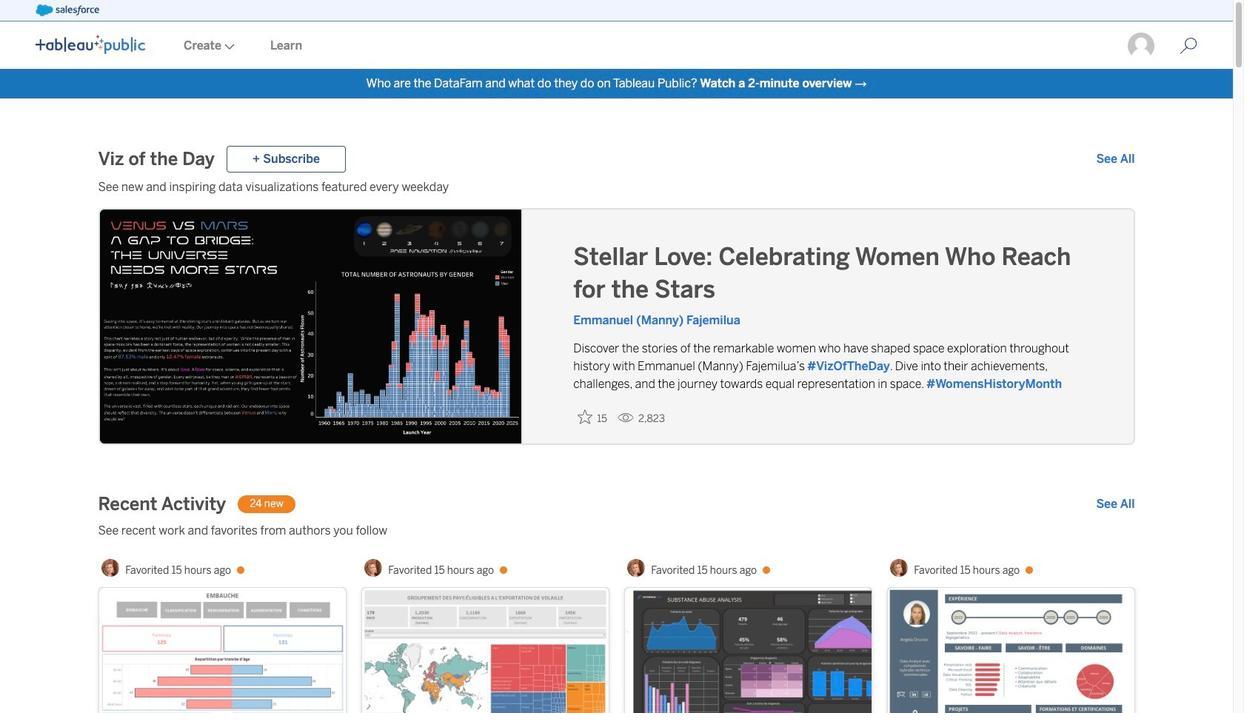 Task type: locate. For each thing, give the bounding box(es) containing it.
angela drucioc image
[[365, 559, 383, 577]]

3 workbook thumbnail image from the left
[[625, 588, 872, 714]]

workbook thumbnail image
[[99, 588, 346, 714], [362, 588, 609, 714], [625, 588, 872, 714], [888, 588, 1135, 714]]

2 angela drucioc image from the left
[[628, 559, 646, 577]]

angela drucioc image
[[102, 559, 120, 577], [628, 559, 646, 577], [891, 559, 909, 577]]

2 workbook thumbnail image from the left
[[362, 588, 609, 714]]

angela drucioc image for 1st workbook thumbnail from right
[[891, 559, 909, 577]]

1 angela drucioc image from the left
[[102, 559, 120, 577]]

go to search image
[[1163, 37, 1216, 55]]

1 horizontal spatial angela drucioc image
[[628, 559, 646, 577]]

viz of the day heading
[[98, 147, 215, 171]]

2 horizontal spatial angela drucioc image
[[891, 559, 909, 577]]

salesforce logo image
[[36, 4, 99, 16]]

angela drucioc image for 3rd workbook thumbnail from left
[[628, 559, 646, 577]]

recent activity heading
[[98, 493, 226, 516]]

3 angela drucioc image from the left
[[891, 559, 909, 577]]

0 horizontal spatial angela drucioc image
[[102, 559, 120, 577]]

create image
[[222, 44, 235, 50]]

see all recent activity element
[[1097, 496, 1136, 514]]



Task type: describe. For each thing, give the bounding box(es) containing it.
see new and inspiring data visualizations featured every weekday element
[[98, 179, 1136, 196]]

see all viz of the day element
[[1097, 150, 1136, 168]]

logo image
[[36, 35, 145, 54]]

Add Favorite button
[[574, 405, 612, 430]]

angela drucioc image for fourth workbook thumbnail from the right
[[102, 559, 120, 577]]

4 workbook thumbnail image from the left
[[888, 588, 1135, 714]]

tara.schultz image
[[1127, 31, 1157, 61]]

add favorite image
[[578, 410, 593, 425]]

1 workbook thumbnail image from the left
[[99, 588, 346, 714]]

see recent work and favorites from authors you follow element
[[98, 522, 1136, 540]]

tableau public viz of the day image
[[100, 210, 523, 447]]



Task type: vqa. For each thing, say whether or not it's contained in the screenshot.
city
no



